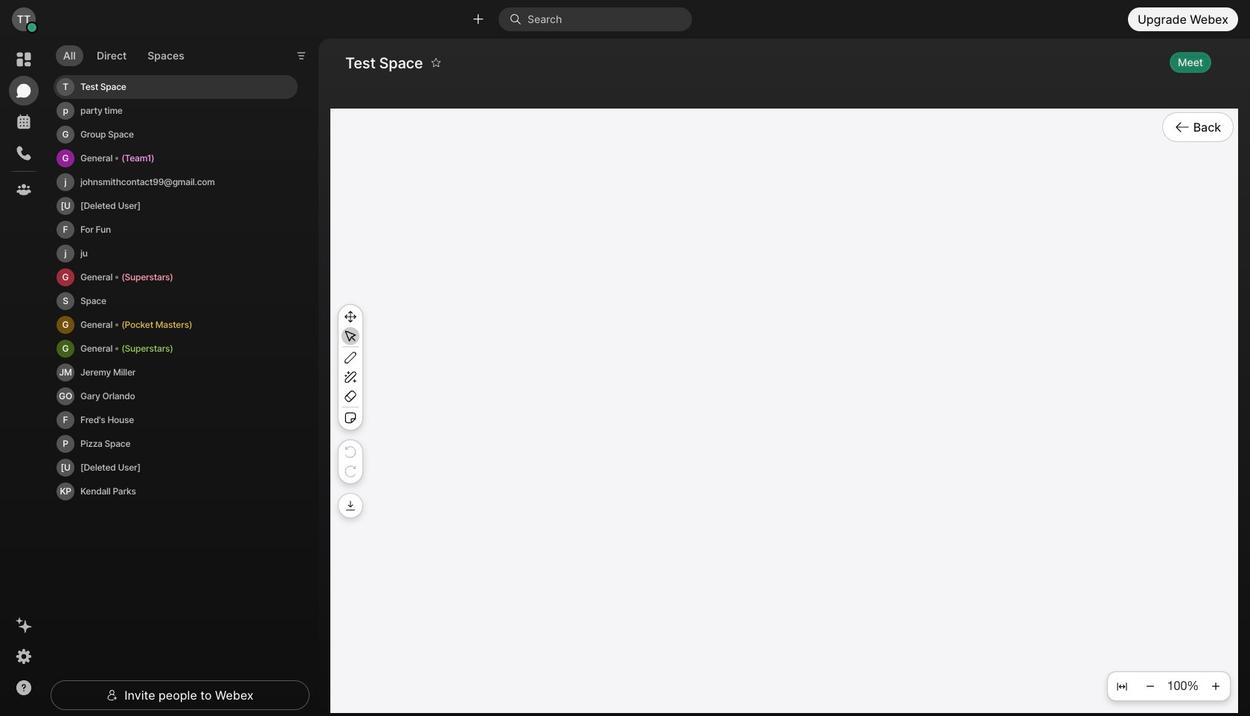 Task type: describe. For each thing, give the bounding box(es) containing it.
help image
[[15, 680, 33, 698]]

messaging, has no new notifications image
[[15, 82, 33, 100]]

johnsmithcontact99@gmail.com list item
[[54, 170, 298, 194]]

connect people image
[[471, 12, 486, 26]]

teams, has no new notifications image
[[15, 181, 33, 199]]

(team1) element
[[122, 150, 154, 167]]

pizza space list item
[[54, 432, 298, 456]]

fred's house list item
[[54, 409, 298, 432]]

gary orlando list item
[[54, 385, 298, 409]]

3 general list item from the top
[[54, 313, 298, 337]]

2 general list item from the top
[[54, 266, 298, 289]]

(superstars) element for second general list item
[[122, 269, 173, 286]]

add to favorites image
[[431, 51, 442, 74]]

dashboard image
[[15, 51, 33, 68]]

test space list item
[[54, 75, 298, 99]]

2 [deleted user] list item from the top
[[54, 456, 298, 480]]

filter by image
[[296, 50, 308, 62]]

1 vertical spatial wrapper image
[[107, 690, 119, 702]]

kendall parks list item
[[54, 480, 298, 504]]

(pocket masters) element
[[122, 317, 192, 333]]

group space list item
[[54, 123, 298, 147]]



Task type: vqa. For each thing, say whether or not it's contained in the screenshot.
2nd (Superstars) element from the top of the page
yes



Task type: locate. For each thing, give the bounding box(es) containing it.
navigation
[[0, 39, 48, 717]]

4 general list item from the top
[[54, 337, 298, 361]]

meetings image
[[15, 113, 33, 131]]

wrapper image
[[510, 13, 528, 25]]

space list item
[[54, 289, 298, 313]]

0 vertical spatial (superstars) element
[[122, 269, 173, 286]]

general list item down party time list item
[[54, 147, 298, 170]]

what's new image
[[15, 617, 33, 635]]

1 vertical spatial (superstars) element
[[122, 341, 173, 357]]

ju list item
[[54, 242, 298, 266]]

webex tab list
[[9, 45, 39, 205]]

[deleted user] list item
[[54, 194, 298, 218], [54, 456, 298, 480]]

jeremy miller list item
[[54, 361, 298, 385]]

[deleted user] list item up ju list item
[[54, 194, 298, 218]]

(superstars) element for first general list item from the bottom of the page
[[122, 341, 173, 357]]

(superstars) element down the (pocket masters) element
[[122, 341, 173, 357]]

1 (superstars) element from the top
[[122, 269, 173, 286]]

(superstars) element
[[122, 269, 173, 286], [122, 341, 173, 357]]

[deleted user] list item down fred's house list item
[[54, 456, 298, 480]]

0 vertical spatial wrapper image
[[27, 22, 37, 33]]

tab list
[[52, 37, 196, 71]]

0 vertical spatial [deleted user] list item
[[54, 194, 298, 218]]

0 horizontal spatial wrapper image
[[27, 22, 37, 33]]

party time list item
[[54, 99, 298, 123]]

general list item down the (pocket masters) element
[[54, 337, 298, 361]]

2 (superstars) element from the top
[[122, 341, 173, 357]]

general list item
[[54, 147, 298, 170], [54, 266, 298, 289], [54, 313, 298, 337], [54, 337, 298, 361]]

1 horizontal spatial wrapper image
[[107, 690, 119, 702]]

back image
[[1175, 120, 1190, 135]]

wrapper image
[[27, 22, 37, 33], [107, 690, 119, 702]]

for fun list item
[[54, 218, 298, 242]]

calls image
[[15, 144, 33, 162]]

1 vertical spatial [deleted user] list item
[[54, 456, 298, 480]]

settings image
[[15, 648, 33, 666]]

1 general list item from the top
[[54, 147, 298, 170]]

1 [deleted user] list item from the top
[[54, 194, 298, 218]]

general list item down 'for fun' list item
[[54, 266, 298, 289]]

(superstars) element up space list item
[[122, 269, 173, 286]]

general list item up jeremy miller list item
[[54, 313, 298, 337]]



